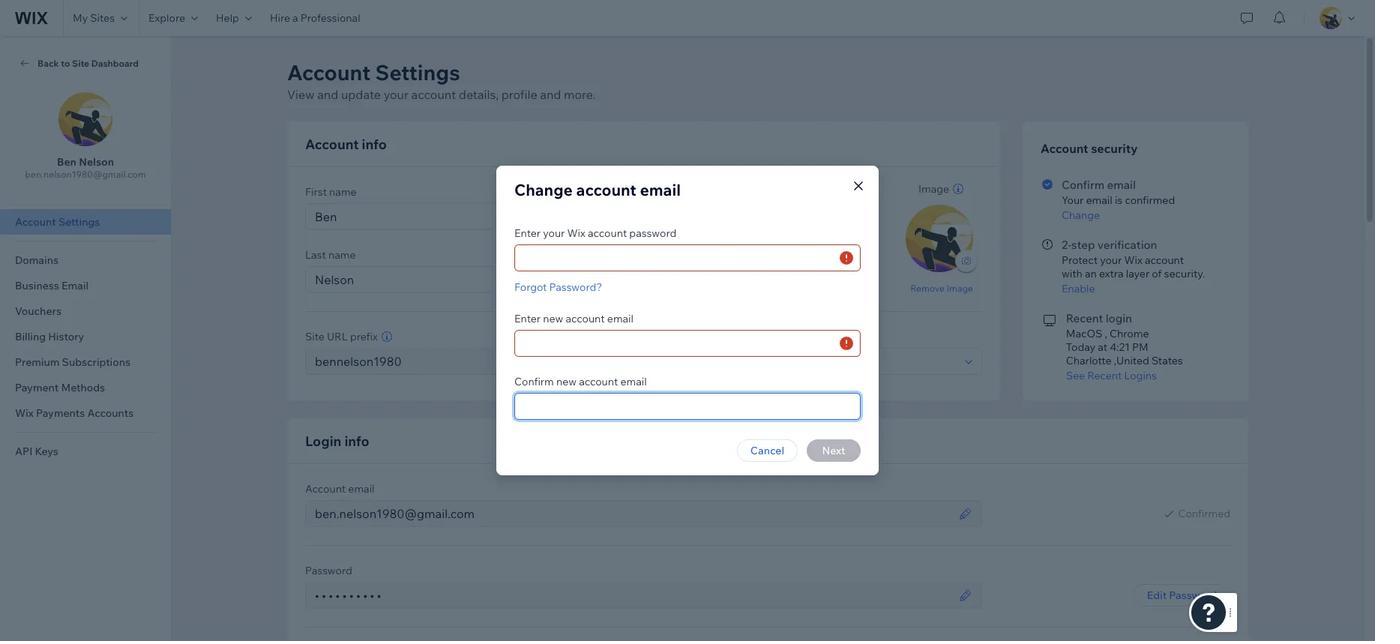 Task type: vqa. For each thing, say whether or not it's contained in the screenshot.
the Premium Subscriptions LINK
yes



Task type: locate. For each thing, give the bounding box(es) containing it.
1 horizontal spatial change
[[1062, 208, 1100, 222]]

0 vertical spatial recent
[[1066, 311, 1103, 325]]

name for first name
[[329, 185, 357, 198]]

name right the last
[[328, 248, 356, 261]]

site left url at left
[[305, 330, 325, 343]]

account up the of
[[1145, 253, 1184, 267]]

1 horizontal spatial settings
[[375, 59, 460, 85]]

1 horizontal spatial confirm
[[1062, 177, 1105, 192]]

account down the password?
[[566, 312, 605, 325]]

enable button
[[1062, 282, 1228, 295]]

password?
[[549, 280, 602, 294]]

your up extra
[[1100, 253, 1122, 267]]

0 horizontal spatial your
[[384, 87, 409, 102]]

new for confirm
[[556, 375, 577, 388]]

account for account language
[[650, 330, 691, 343]]

1 vertical spatial site
[[305, 330, 325, 343]]

enter new account email
[[514, 312, 634, 325]]

account down login
[[305, 482, 346, 495]]

your right update
[[384, 87, 409, 102]]

email
[[1107, 177, 1136, 192], [640, 180, 681, 199], [1086, 193, 1113, 207], [607, 312, 634, 325], [621, 375, 647, 388], [348, 482, 375, 495]]

confirm for new
[[514, 375, 554, 388]]

login
[[305, 432, 341, 449]]

subscriptions
[[62, 355, 131, 369]]

login
[[1106, 311, 1132, 325]]

0 horizontal spatial settings
[[58, 215, 100, 228]]

and left more. on the left of the page
[[540, 87, 561, 102]]

edit password button
[[1134, 584, 1231, 607]]

remove
[[911, 282, 945, 294]]

1 horizontal spatial site
[[305, 330, 325, 343]]

account
[[411, 87, 456, 102], [576, 180, 637, 199], [588, 226, 627, 240], [1145, 253, 1184, 267], [566, 312, 605, 325], [579, 375, 618, 388]]

2 horizontal spatial your
[[1100, 253, 1122, 267]]

cancel
[[751, 444, 784, 457]]

settings inside account settings view and update your account details, profile and more.
[[375, 59, 460, 85]]

1 vertical spatial enter
[[514, 312, 541, 325]]

name right the first
[[329, 185, 357, 198]]

last name
[[305, 248, 356, 261]]

0 horizontal spatial and
[[317, 87, 338, 102]]

api
[[15, 445, 33, 458]]

password
[[305, 564, 352, 577], [1169, 589, 1217, 602]]

Enter your first name. text field
[[310, 204, 865, 229]]

cancel button
[[737, 439, 798, 462]]

professional
[[301, 11, 360, 24]]

wix payments accounts link
[[0, 400, 171, 426]]

new down forgot password?
[[543, 312, 563, 325]]

vouchers
[[15, 304, 61, 318]]

account inside account settings view and update your account details, profile and more.
[[287, 59, 371, 85]]

new down enter new account email
[[556, 375, 577, 388]]

account down change account email
[[588, 226, 627, 240]]

0 vertical spatial info
[[362, 135, 387, 152]]

0 horizontal spatial site
[[72, 57, 89, 69]]

1 vertical spatial confirm
[[514, 375, 554, 388]]

image
[[919, 182, 949, 195], [947, 282, 973, 294]]

account left language
[[650, 330, 691, 343]]

enter your wix account password
[[514, 226, 677, 240]]

0 vertical spatial change
[[514, 180, 573, 199]]

2-
[[1062, 237, 1072, 252]]

account left security
[[1041, 141, 1089, 156]]

ben nelson ben.nelson1980@gmail.com
[[25, 155, 146, 180]]

account up view
[[287, 59, 371, 85]]

account for account security
[[1041, 141, 1089, 156]]

confirm inside confirm email your email is confirmed change
[[1062, 177, 1105, 192]]

business email
[[15, 279, 89, 292]]

change down "your"
[[1062, 208, 1100, 222]]

wix down payment
[[15, 406, 34, 420]]

account inside account settings 'link'
[[15, 215, 56, 228]]

confirm down enter new account email
[[514, 375, 554, 388]]

wix up enter your last name. text box
[[567, 226, 586, 240]]

info down update
[[362, 135, 387, 152]]

hire a professional link
[[261, 0, 369, 36]]

payment methods link
[[0, 375, 171, 400]]

0 horizontal spatial confirm
[[514, 375, 554, 388]]

pm
[[1132, 340, 1149, 354]]

profile
[[502, 87, 537, 102]]

your inside account settings view and update your account details, profile and more.
[[384, 87, 409, 102]]

1 vertical spatial new
[[556, 375, 577, 388]]

billing
[[15, 330, 46, 343]]

0 vertical spatial site
[[72, 57, 89, 69]]

change up enter your first name. text field
[[514, 180, 573, 199]]

your
[[384, 87, 409, 102], [543, 226, 565, 240], [1100, 253, 1122, 267]]

wix
[[567, 226, 586, 240], [1124, 253, 1143, 267], [15, 406, 34, 420]]

enter
[[514, 226, 541, 240], [514, 312, 541, 325]]

email
[[61, 279, 89, 292]]

sites
[[90, 11, 115, 24]]

wix payments accounts
[[15, 406, 134, 420]]

payments
[[36, 406, 85, 420]]

settings up update
[[375, 59, 460, 85]]

0 horizontal spatial wix
[[15, 406, 34, 420]]

1 vertical spatial recent
[[1088, 369, 1122, 382]]

confirm email your email is confirmed change
[[1062, 177, 1175, 222]]

,united
[[1114, 354, 1149, 367]]

1 vertical spatial info
[[345, 432, 369, 449]]

change
[[514, 180, 573, 199], [1062, 208, 1100, 222]]

account inside account settings view and update your account details, profile and more.
[[411, 87, 456, 102]]

account down enter new account email
[[579, 375, 618, 388]]

enter down forgot
[[514, 312, 541, 325]]

2 horizontal spatial wix
[[1124, 253, 1143, 267]]

business email link
[[0, 273, 171, 298]]

vouchers link
[[0, 298, 171, 324]]

info
[[362, 135, 387, 152], [345, 432, 369, 449]]

1 horizontal spatial password
[[1169, 589, 1217, 602]]

recent down charlotte
[[1088, 369, 1122, 382]]

layer
[[1126, 267, 1150, 280]]

view
[[287, 87, 315, 102]]

new
[[543, 312, 563, 325], [556, 375, 577, 388]]

0 horizontal spatial password
[[305, 564, 352, 577]]

account up domains
[[15, 215, 56, 228]]

confirmed
[[1125, 193, 1175, 207]]

settings inside 'link'
[[58, 215, 100, 228]]

2 enter from the top
[[514, 312, 541, 325]]

None text field
[[520, 331, 835, 356], [520, 394, 856, 419], [520, 331, 835, 356], [520, 394, 856, 419]]

change inside confirm email your email is confirmed change
[[1062, 208, 1100, 222]]

1 vertical spatial settings
[[58, 215, 100, 228]]

None text field
[[310, 583, 955, 608]]

0 vertical spatial enter
[[514, 226, 541, 240]]

at
[[1098, 340, 1108, 354]]

wix inside the 2-step verification protect your wix account with an extra layer of security. enable
[[1124, 253, 1143, 267]]

1 vertical spatial change
[[1062, 208, 1100, 222]]

account left details,
[[411, 87, 456, 102]]

1 horizontal spatial and
[[540, 87, 561, 102]]

1 vertical spatial image
[[947, 282, 973, 294]]

1 vertical spatial name
[[328, 248, 356, 261]]

0 vertical spatial confirm
[[1062, 177, 1105, 192]]

2 vertical spatial your
[[1100, 253, 1122, 267]]

None password field
[[520, 245, 835, 271]]

site right to
[[72, 57, 89, 69]]

1 vertical spatial your
[[543, 226, 565, 240]]

recent up macos
[[1066, 311, 1103, 325]]

0 vertical spatial name
[[329, 185, 357, 198]]

logins
[[1124, 369, 1157, 382]]

and right view
[[317, 87, 338, 102]]

1 vertical spatial password
[[1169, 589, 1217, 602]]

account settings view and update your account details, profile and more.
[[287, 59, 596, 102]]

account email
[[305, 482, 375, 495]]

and
[[317, 87, 338, 102], [540, 87, 561, 102]]

forgot password? button
[[514, 280, 861, 294]]

1 horizontal spatial wix
[[567, 226, 586, 240]]

nelson
[[79, 155, 114, 168]]

your up forgot password?
[[543, 226, 565, 240]]

my
[[73, 11, 88, 24]]

protect
[[1062, 253, 1098, 267]]

confirm up "your"
[[1062, 177, 1105, 192]]

url
[[327, 330, 348, 343]]

account up enter your first name. text field
[[576, 180, 637, 199]]

verification
[[1098, 237, 1158, 252]]

account settings link
[[0, 209, 171, 235]]

wix up layer at top
[[1124, 253, 1143, 267]]

confirm
[[1062, 177, 1105, 192], [514, 375, 554, 388]]

today
[[1066, 340, 1096, 354]]

1 vertical spatial wix
[[1124, 253, 1143, 267]]

enter up forgot
[[514, 226, 541, 240]]

0 vertical spatial your
[[384, 87, 409, 102]]

Choose an account name text field
[[310, 349, 600, 374]]

confirmed
[[1178, 507, 1231, 520]]

0 vertical spatial settings
[[375, 59, 460, 85]]

domains link
[[0, 247, 171, 273]]

2 vertical spatial wix
[[15, 406, 34, 420]]

prefix
[[350, 330, 378, 343]]

hire a professional
[[270, 11, 360, 24]]

info right login
[[345, 432, 369, 449]]

0 vertical spatial new
[[543, 312, 563, 325]]

account up first name
[[305, 135, 359, 152]]

ben
[[57, 155, 77, 168]]

sidebar element
[[0, 36, 172, 641]]

account for account settings
[[15, 215, 56, 228]]

enable
[[1062, 282, 1095, 295]]

1 enter from the top
[[514, 226, 541, 240]]

settings up domains link
[[58, 215, 100, 228]]

None field
[[655, 349, 961, 374]]

2 and from the left
[[540, 87, 561, 102]]



Task type: describe. For each thing, give the bounding box(es) containing it.
see
[[1066, 369, 1085, 382]]

first name
[[305, 185, 357, 198]]

remove image
[[911, 282, 973, 294]]

settings for account settings
[[58, 215, 100, 228]]

ben.nelson1980@gmail.com
[[25, 169, 146, 180]]

step
[[1072, 237, 1095, 252]]

recent login macos , chrome today at 4:21 pm charlotte ,united states see recent logins
[[1066, 311, 1183, 382]]

api keys link
[[0, 439, 171, 464]]

2-step verification protect your wix account with an extra layer of security. enable
[[1062, 237, 1205, 295]]

0 horizontal spatial change
[[514, 180, 573, 199]]

0 vertical spatial wix
[[567, 226, 586, 240]]

password
[[629, 226, 677, 240]]

with
[[1062, 267, 1083, 280]]

account for account email
[[305, 482, 346, 495]]

business
[[15, 279, 59, 292]]

premium subscriptions
[[15, 355, 131, 369]]

1 horizontal spatial your
[[543, 226, 565, 240]]

domains
[[15, 253, 59, 267]]

account info
[[305, 135, 387, 152]]

accounts
[[87, 406, 134, 420]]

edit
[[1147, 589, 1167, 602]]

explore
[[149, 11, 185, 24]]

confirm new account email
[[514, 375, 647, 388]]

help button
[[207, 0, 261, 36]]

account for account settings view and update your account details, profile and more.
[[287, 59, 371, 85]]

your inside the 2-step verification protect your wix account with an extra layer of security. enable
[[1100, 253, 1122, 267]]

0 vertical spatial image
[[919, 182, 949, 195]]

payment methods
[[15, 381, 105, 394]]

,
[[1105, 327, 1108, 340]]

edit password
[[1147, 589, 1217, 602]]

keys
[[35, 445, 58, 458]]

help
[[216, 11, 239, 24]]

0 vertical spatial password
[[305, 564, 352, 577]]

history
[[48, 330, 84, 343]]

enter for enter your wix account password
[[514, 226, 541, 240]]

image inside button
[[947, 282, 973, 294]]

language
[[693, 330, 739, 343]]

see recent logins button
[[1066, 369, 1231, 382]]

more.
[[564, 87, 596, 102]]

info for login info
[[345, 432, 369, 449]]

premium subscriptions link
[[0, 349, 171, 375]]

chrome
[[1110, 327, 1149, 340]]

back to site dashboard
[[37, 57, 139, 69]]

extra
[[1099, 267, 1124, 280]]

account settings
[[15, 215, 100, 228]]

account security
[[1041, 141, 1138, 156]]

of
[[1152, 267, 1162, 280]]

api keys
[[15, 445, 58, 458]]

security
[[1091, 141, 1138, 156]]

remove image button
[[911, 281, 973, 295]]

login info
[[305, 432, 369, 449]]

account inside the 2-step verification protect your wix account with an extra layer of security. enable
[[1145, 253, 1184, 267]]

wix inside "sidebar" "element"
[[15, 406, 34, 420]]

my sites
[[73, 11, 115, 24]]

states
[[1152, 354, 1183, 367]]

info for account info
[[362, 135, 387, 152]]

methods
[[61, 381, 105, 394]]

dashboard
[[91, 57, 139, 69]]

forgot password?
[[514, 280, 602, 294]]

to
[[61, 57, 70, 69]]

site inside "sidebar" "element"
[[72, 57, 89, 69]]

update
[[341, 87, 381, 102]]

your
[[1062, 193, 1084, 207]]

billing history link
[[0, 324, 171, 349]]

back to site dashboard link
[[18, 56, 153, 70]]

account for account info
[[305, 135, 359, 152]]

back
[[37, 57, 59, 69]]

password inside button
[[1169, 589, 1217, 602]]

a
[[293, 11, 298, 24]]

last
[[305, 248, 326, 261]]

charlotte
[[1066, 354, 1112, 367]]

security.
[[1164, 267, 1205, 280]]

details,
[[459, 87, 499, 102]]

an
[[1085, 267, 1097, 280]]

change account email
[[514, 180, 681, 199]]

site url prefix
[[305, 330, 378, 343]]

confirm for email
[[1062, 177, 1105, 192]]

4:21
[[1110, 340, 1130, 354]]

1 and from the left
[[317, 87, 338, 102]]

first
[[305, 185, 327, 198]]

Email address text field
[[310, 501, 955, 526]]

enter for enter new account email
[[514, 312, 541, 325]]

Enter your last name. text field
[[310, 267, 865, 292]]

account language
[[650, 330, 739, 343]]

hire
[[270, 11, 290, 24]]

name for last name
[[328, 248, 356, 261]]

billing history
[[15, 330, 84, 343]]

new for enter
[[543, 312, 563, 325]]

settings for account settings view and update your account details, profile and more.
[[375, 59, 460, 85]]

forgot
[[514, 280, 547, 294]]



